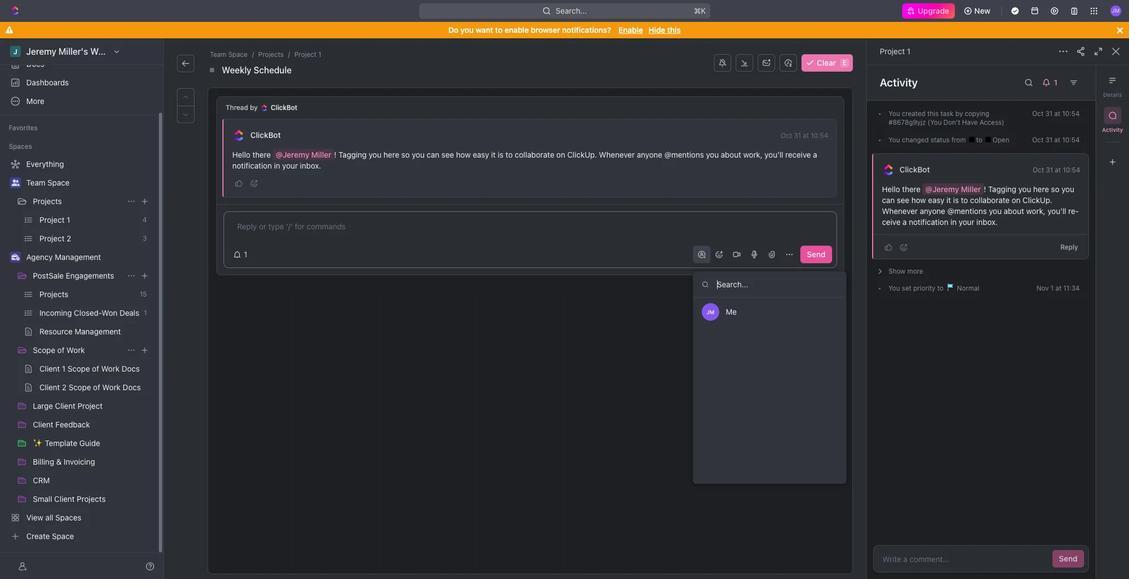 Task type: vqa. For each thing, say whether or not it's contained in the screenshot.
Team Space, , element
no



Task type: locate. For each thing, give the bounding box(es) containing it.
is inside ! tagging you here so you can see how easy it is to collaborate on clickup. whenever anyone @mentions you about work, you'll receive a notification in your inbox.
[[498, 150, 504, 159]]

1 horizontal spatial activity
[[1102, 127, 1123, 133]]

1 inside button
[[244, 250, 247, 259]]

1 vertical spatial a
[[903, 218, 907, 227]]

clickbot down thread by at the top left
[[250, 130, 281, 140]]

send
[[807, 250, 826, 259], [1059, 554, 1078, 564]]

status
[[931, 136, 950, 144]]

new
[[974, 6, 991, 15]]

11:34
[[1063, 284, 1080, 293]]

1
[[907, 47, 911, 56], [318, 50, 321, 59], [244, 250, 247, 259], [1051, 284, 1054, 293]]

0 horizontal spatial tagging
[[339, 150, 367, 159]]

1 horizontal spatial @mentions
[[947, 207, 987, 216]]

thread by
[[226, 104, 258, 112]]

1 horizontal spatial space
[[228, 50, 248, 59]]

1 horizontal spatial how
[[912, 196, 926, 205]]

how for ceive
[[912, 196, 926, 205]]

inbox.
[[300, 161, 321, 170], [977, 218, 998, 227]]

you left "changed"
[[889, 136, 900, 144]]

by right thread
[[250, 104, 258, 112]]

! for a
[[334, 150, 336, 159]]

0 vertical spatial you
[[889, 110, 900, 118]]

0 horizontal spatial how
[[456, 150, 471, 159]]

1 vertical spatial this
[[927, 110, 939, 118]]

0 vertical spatial notification
[[232, 161, 272, 170]]

activity down the project 1
[[880, 76, 918, 89]]

at for set priority to
[[1056, 284, 1062, 293]]

scope of work link
[[33, 342, 123, 359]]

there inside the task sidebar content section
[[902, 185, 921, 194]]

whenever inside ! tagging you here so you can see how easy it is to collaborate on clickup. whenever anyone @mentions you about work, you'll re ceive a notification in your inbox.
[[882, 207, 918, 216]]

hello for a
[[232, 150, 250, 159]]

in inside ! tagging you here so you can see how easy it is to collaborate on clickup. whenever anyone @mentions you about work, you'll re ceive a notification in your inbox.
[[951, 218, 957, 227]]

oct
[[1032, 110, 1044, 118], [781, 131, 792, 140], [1032, 136, 1044, 144], [1033, 166, 1044, 174]]

1 vertical spatial !
[[984, 185, 986, 194]]

work, left re
[[1026, 207, 1046, 216]]

weekly schedule
[[222, 65, 292, 75]]

0 vertical spatial on
[[556, 150, 565, 159]]

1 horizontal spatial about
[[1004, 207, 1024, 216]]

1 horizontal spatial see
[[897, 196, 909, 205]]

by inside you created this task by copying #8678g9yjz (you don't have access)
[[955, 110, 963, 118]]

1 you from the top
[[889, 110, 900, 118]]

anyone inside ! tagging you here so you can see how easy it is to collaborate on clickup. whenever anyone @mentions you about work, you'll receive a notification in your inbox.
[[637, 150, 662, 159]]

whenever
[[599, 150, 635, 159], [882, 207, 918, 216]]

changed
[[902, 136, 929, 144]]

there
[[252, 150, 271, 159], [902, 185, 921, 194]]

0 horizontal spatial hello there
[[232, 150, 273, 159]]

spaces
[[9, 142, 32, 151]]

1 horizontal spatial send button
[[1053, 551, 1084, 568]]

receive
[[785, 150, 811, 159]]

projects inside the sidebar navigation
[[33, 197, 62, 206]]

3 you from the top
[[889, 284, 900, 293]]

your inside ! tagging you here so you can see how easy it is to collaborate on clickup. whenever anyone @mentions you about work, you'll receive a notification in your inbox.
[[282, 161, 298, 170]]

1 horizontal spatial by
[[955, 110, 963, 118]]

1 horizontal spatial collaborate
[[970, 196, 1010, 205]]

/ up schedule
[[288, 50, 290, 59]]

0 horizontal spatial clickup.
[[567, 150, 597, 159]]

priority
[[913, 284, 936, 293]]

you'll left receive
[[765, 150, 783, 159]]

work, inside ! tagging you here so you can see how easy it is to collaborate on clickup. whenever anyone @mentions you about work, you'll re ceive a notification in your inbox.
[[1026, 207, 1046, 216]]

about inside ! tagging you here so you can see how easy it is to collaborate on clickup. whenever anyone @mentions you about work, you'll receive a notification in your inbox.
[[721, 150, 741, 159]]

you'll inside ! tagging you here so you can see how easy it is to collaborate on clickup. whenever anyone @mentions you about work, you'll receive a notification in your inbox.
[[765, 150, 783, 159]]

1 vertical spatial so
[[1051, 185, 1060, 194]]

clickbot up clickbot button
[[271, 104, 297, 112]]

0 horizontal spatial project
[[294, 50, 316, 59]]

1 horizontal spatial whenever
[[882, 207, 918, 216]]

1 vertical spatial whenever
[[882, 207, 918, 216]]

postsale engagements
[[33, 271, 114, 281]]

0 vertical spatial work,
[[743, 150, 763, 159]]

0 horizontal spatial it
[[491, 150, 496, 159]]

notification inside ! tagging you here so you can see how easy it is to collaborate on clickup. whenever anyone @mentions you about work, you'll receive a notification in your inbox.
[[232, 161, 272, 170]]

tagging inside ! tagging you here so you can see how easy it is to collaborate on clickup. whenever anyone @mentions you about work, you'll receive a notification in your inbox.
[[339, 150, 367, 159]]

clickbot inside the task sidebar content section
[[900, 165, 930, 174]]

0 horizontal spatial there
[[252, 150, 271, 159]]

on inside ! tagging you here so you can see how easy it is to collaborate on clickup. whenever anyone @mentions you about work, you'll re ceive a notification in your inbox.
[[1012, 196, 1021, 205]]

space for team space
[[47, 178, 70, 187]]

this up "(you"
[[927, 110, 939, 118]]

clickbot button
[[250, 130, 281, 140]]

1 vertical spatial projects link
[[33, 193, 123, 210]]

is inside ! tagging you here so you can see how easy it is to collaborate on clickup. whenever anyone @mentions you about work, you'll re ceive a notification in your inbox.
[[953, 196, 959, 205]]

1 horizontal spatial can
[[882, 196, 895, 205]]

hello there for ceive
[[882, 185, 923, 194]]

projects link
[[256, 49, 286, 60], [33, 193, 123, 210]]

1 horizontal spatial easy
[[928, 196, 945, 205]]

0 vertical spatial your
[[282, 161, 298, 170]]

management
[[55, 253, 101, 262]]

projects up schedule
[[258, 50, 284, 59]]

@mentions for ceive
[[947, 207, 987, 216]]

you up #8678g9yjz
[[889, 110, 900, 118]]

1 vertical spatial send
[[1059, 554, 1078, 564]]

collaborate
[[515, 150, 554, 159], [970, 196, 1010, 205]]

! inside ! tagging you here so you can see how easy it is to collaborate on clickup. whenever anyone @mentions you about work, you'll re ceive a notification in your inbox.
[[984, 185, 986, 194]]

there for a
[[252, 150, 271, 159]]

clickbot down "changed"
[[900, 165, 930, 174]]

0 horizontal spatial @mentions
[[664, 150, 704, 159]]

you for set priority to
[[889, 284, 900, 293]]

0 vertical spatial in
[[274, 161, 280, 170]]

1 vertical spatial hello there
[[882, 185, 923, 194]]

1 vertical spatial your
[[959, 218, 974, 227]]

there down "changed"
[[902, 185, 921, 194]]

1 vertical spatial is
[[953, 196, 959, 205]]

1 vertical spatial you'll
[[1048, 207, 1066, 216]]

here inside ! tagging you here so you can see how easy it is to collaborate on clickup. whenever anyone @mentions you about work, you'll receive a notification in your inbox.
[[384, 150, 399, 159]]

collaborate for a
[[515, 150, 554, 159]]

can inside ! tagging you here so you can see how easy it is to collaborate on clickup. whenever anyone @mentions you about work, you'll re ceive a notification in your inbox.
[[882, 196, 895, 205]]

nov 1 at 11:34
[[1037, 284, 1080, 293]]

see for a
[[442, 150, 454, 159]]

a inside ! tagging you here so you can see how easy it is to collaborate on clickup. whenever anyone @mentions you about work, you'll re ceive a notification in your inbox.
[[903, 218, 907, 227]]

a inside ! tagging you here so you can see how easy it is to collaborate on clickup. whenever anyone @mentions you about work, you'll receive a notification in your inbox.
[[813, 150, 817, 159]]

you left set at the right of page
[[889, 284, 900, 293]]

0 horizontal spatial projects
[[33, 197, 62, 206]]

team space link
[[208, 49, 250, 60], [26, 174, 151, 192]]

0 vertical spatial clickup.
[[567, 150, 597, 159]]

is
[[498, 150, 504, 159], [953, 196, 959, 205]]

1 horizontal spatial is
[[953, 196, 959, 205]]

hello there down clickbot button
[[232, 150, 273, 159]]

/
[[252, 50, 254, 59], [288, 50, 290, 59]]

there down clickbot button
[[252, 150, 271, 159]]

1 vertical spatial @mentions
[[947, 207, 987, 216]]

1 vertical spatial anyone
[[920, 207, 945, 216]]

1 horizontal spatial this
[[927, 110, 939, 118]]

activity down details
[[1102, 127, 1123, 133]]

@mentions inside ! tagging you here so you can see how easy it is to collaborate on clickup. whenever anyone @mentions you about work, you'll receive a notification in your inbox.
[[664, 150, 704, 159]]

0 horizontal spatial a
[[813, 150, 817, 159]]

engagements
[[66, 271, 114, 281]]

tree containing team space
[[4, 156, 153, 546]]

whenever inside ! tagging you here so you can see how easy it is to collaborate on clickup. whenever anyone @mentions you about work, you'll receive a notification in your inbox.
[[599, 150, 635, 159]]

e
[[843, 59, 847, 67]]

1 vertical spatial team
[[26, 178, 45, 187]]

1 horizontal spatial hello there
[[882, 185, 923, 194]]

weekly
[[222, 65, 251, 75]]

1 vertical spatial space
[[47, 178, 70, 187]]

1 vertical spatial here
[[1033, 185, 1049, 194]]

1 horizontal spatial you'll
[[1048, 207, 1066, 216]]

tagging
[[339, 150, 367, 159], [988, 185, 1016, 194]]

!
[[334, 150, 336, 159], [984, 185, 986, 194]]

hello
[[232, 150, 250, 159], [882, 185, 900, 194]]

this
[[667, 25, 681, 35], [927, 110, 939, 118]]

on
[[556, 150, 565, 159], [1012, 196, 1021, 205]]

me
[[726, 307, 737, 317]]

upgrade link
[[903, 3, 955, 19]]

tagging for a
[[339, 150, 367, 159]]

0 vertical spatial inbox.
[[300, 161, 321, 170]]

it inside ! tagging you here so you can see how easy it is to collaborate on clickup. whenever anyone @mentions you about work, you'll re ceive a notification in your inbox.
[[947, 196, 951, 205]]

team
[[210, 50, 226, 59], [26, 178, 45, 187]]

0 vertical spatial space
[[228, 50, 248, 59]]

1 horizontal spatial notification
[[909, 218, 949, 227]]

collaborate inside ! tagging you here so you can see how easy it is to collaborate on clickup. whenever anyone @mentions you about work, you'll re ceive a notification in your inbox.
[[970, 196, 1010, 205]]

1 vertical spatial clickbot
[[250, 130, 281, 140]]

you
[[889, 110, 900, 118], [889, 136, 900, 144], [889, 284, 900, 293]]

a
[[813, 150, 817, 159], [903, 218, 907, 227]]

/ up weekly schedule link
[[252, 50, 254, 59]]

set
[[902, 284, 912, 293]]

of
[[57, 346, 64, 355]]

0 vertical spatial this
[[667, 25, 681, 35]]

team inside the sidebar navigation
[[26, 178, 45, 187]]

anyone inside ! tagging you here so you can see how easy it is to collaborate on clickup. whenever anyone @mentions you about work, you'll re ceive a notification in your inbox.
[[920, 207, 945, 216]]

task sidebar navigation tab list
[[1101, 72, 1125, 171]]

by
[[250, 104, 258, 112], [955, 110, 963, 118]]

about
[[721, 150, 741, 159], [1004, 207, 1024, 216]]

1 vertical spatial about
[[1004, 207, 1024, 216]]

see inside ! tagging you here so you can see how easy it is to collaborate on clickup. whenever anyone @mentions you about work, you'll receive a notification in your inbox.
[[442, 150, 454, 159]]

changed status from
[[900, 136, 968, 144]]

how for a
[[456, 150, 471, 159]]

0 vertical spatial how
[[456, 150, 471, 159]]

0 horizontal spatial team
[[26, 178, 45, 187]]

easy inside ! tagging you here so you can see how easy it is to collaborate on clickup. whenever anyone @mentions you about work, you'll re ceive a notification in your inbox.
[[928, 196, 945, 205]]

oct 31 at 10:54
[[1032, 110, 1080, 118], [781, 131, 828, 140], [1032, 136, 1080, 144], [1033, 166, 1080, 174]]

open
[[991, 136, 1009, 144]]

work, inside ! tagging you here so you can see how easy it is to collaborate on clickup. whenever anyone @mentions you about work, you'll receive a notification in your inbox.
[[743, 150, 763, 159]]

can inside ! tagging you here so you can see how easy it is to collaborate on clickup. whenever anyone @mentions you about work, you'll receive a notification in your inbox.
[[427, 150, 439, 159]]

0 horizontal spatial whenever
[[599, 150, 635, 159]]

scope of work
[[33, 346, 85, 355]]

this right hide
[[667, 25, 681, 35]]

2 you from the top
[[889, 136, 900, 144]]

team up weekly
[[210, 50, 226, 59]]

team right user group "image" at the left of the page
[[26, 178, 45, 187]]

clickup. inside ! tagging you here so you can see how easy it is to collaborate on clickup. whenever anyone @mentions you about work, you'll re ceive a notification in your inbox.
[[1023, 196, 1052, 205]]

1 horizontal spatial work,
[[1026, 207, 1046, 216]]

easy for a
[[473, 150, 489, 159]]

1 vertical spatial work,
[[1026, 207, 1046, 216]]

0 horizontal spatial space
[[47, 178, 70, 187]]

1 horizontal spatial clickup.
[[1023, 196, 1052, 205]]

so inside ! tagging you here so you can see how easy it is to collaborate on clickup. whenever anyone @mentions you about work, you'll receive a notification in your inbox.
[[401, 150, 410, 159]]

about inside ! tagging you here so you can see how easy it is to collaborate on clickup. whenever anyone @mentions you about work, you'll re ceive a notification in your inbox.
[[1004, 207, 1024, 216]]

0 vertical spatial collaborate
[[515, 150, 554, 159]]

1 horizontal spatial project
[[880, 47, 905, 56]]

0 vertical spatial @mentions
[[664, 150, 704, 159]]

1 vertical spatial easy
[[928, 196, 945, 205]]

you'll inside ! tagging you here so you can see how easy it is to collaborate on clickup. whenever anyone @mentions you about work, you'll re ceive a notification in your inbox.
[[1048, 207, 1066, 216]]

0 vertical spatial about
[[721, 150, 741, 159]]

0 horizontal spatial send button
[[801, 246, 832, 264]]

1 horizontal spatial there
[[902, 185, 921, 194]]

space for team space / projects / project 1
[[228, 50, 248, 59]]

1 vertical spatial see
[[897, 196, 909, 205]]

hello inside the task sidebar content section
[[882, 185, 900, 194]]

1 vertical spatial you
[[889, 136, 900, 144]]

0 horizontal spatial anyone
[[637, 150, 662, 159]]

tagging inside ! tagging you here so you can see how easy it is to collaborate on clickup. whenever anyone @mentions you about work, you'll re ceive a notification in your inbox.
[[988, 185, 1016, 194]]

about for ceive
[[1004, 207, 1024, 216]]

team space / projects / project 1
[[210, 50, 321, 59]]

hello for ceive
[[882, 185, 900, 194]]

activity
[[880, 76, 918, 89], [1102, 127, 1123, 133]]

! inside ! tagging you here so you can see how easy it is to collaborate on clickup. whenever anyone @mentions you about work, you'll receive a notification in your inbox.
[[334, 150, 336, 159]]

you
[[461, 25, 474, 35], [369, 150, 381, 159], [412, 150, 425, 159], [706, 150, 719, 159], [1019, 185, 1031, 194], [1062, 185, 1074, 194], [989, 207, 1002, 216]]

1 horizontal spatial projects
[[258, 50, 284, 59]]

in inside ! tagging you here so you can see how easy it is to collaborate on clickup. whenever anyone @mentions you about work, you'll receive a notification in your inbox.
[[274, 161, 280, 170]]

projects link up schedule
[[256, 49, 286, 60]]

0 horizontal spatial notification
[[232, 161, 272, 170]]

work,
[[743, 150, 763, 159], [1026, 207, 1046, 216]]

projects link down team space
[[33, 193, 123, 210]]

0 horizontal spatial inbox.
[[300, 161, 321, 170]]

enable
[[505, 25, 529, 35]]

1 vertical spatial there
[[902, 185, 921, 194]]

1 vertical spatial collaborate
[[970, 196, 1010, 205]]

you'll left re
[[1048, 207, 1066, 216]]

activity inside task sidebar navigation tab list
[[1102, 127, 1123, 133]]

on for ceive
[[1012, 196, 1021, 205]]

here inside ! tagging you here so you can see how easy it is to collaborate on clickup. whenever anyone @mentions you about work, you'll re ceive a notification in your inbox.
[[1033, 185, 1049, 194]]

at
[[1054, 110, 1060, 118], [803, 131, 809, 140], [1054, 136, 1060, 144], [1055, 166, 1061, 174], [1056, 284, 1062, 293]]

here for a
[[384, 150, 399, 159]]

so
[[401, 150, 410, 159], [1051, 185, 1060, 194]]

0 vertical spatial can
[[427, 150, 439, 159]]

hello there inside the task sidebar content section
[[882, 185, 923, 194]]

1 button
[[228, 246, 254, 264]]

team space
[[26, 178, 70, 187]]

notification
[[232, 161, 272, 170], [909, 218, 949, 227]]

send inside the task sidebar content section
[[1059, 554, 1078, 564]]

project 1 link up weekly schedule link
[[292, 49, 324, 60]]

1 vertical spatial tagging
[[988, 185, 1016, 194]]

on inside ! tagging you here so you can see how easy it is to collaborate on clickup. whenever anyone @mentions you about work, you'll receive a notification in your inbox.
[[556, 150, 565, 159]]

to inside ! tagging you here so you can see how easy it is to collaborate on clickup. whenever anyone @mentions you about work, you'll re ceive a notification in your inbox.
[[961, 196, 968, 205]]

projects
[[258, 50, 284, 59], [33, 197, 62, 206]]

0 horizontal spatial in
[[274, 161, 280, 170]]

hello there down "changed"
[[882, 185, 923, 194]]

0 horizontal spatial about
[[721, 150, 741, 159]]

31
[[1045, 110, 1053, 118], [794, 131, 801, 140], [1045, 136, 1053, 144], [1046, 166, 1053, 174]]

(you
[[928, 118, 942, 127]]

scope
[[33, 346, 55, 355]]

see inside ! tagging you here so you can see how easy it is to collaborate on clickup. whenever anyone @mentions you about work, you'll re ceive a notification in your inbox.
[[897, 196, 909, 205]]

so inside ! tagging you here so you can see how easy it is to collaborate on clickup. whenever anyone @mentions you about work, you'll re ceive a notification in your inbox.
[[1051, 185, 1060, 194]]

whenever for a
[[599, 150, 635, 159]]

tree inside the sidebar navigation
[[4, 156, 153, 546]]

collaborate inside ! tagging you here so you can see how easy it is to collaborate on clickup. whenever anyone @mentions you about work, you'll receive a notification in your inbox.
[[515, 150, 554, 159]]

by up don't
[[955, 110, 963, 118]]

! tagging you here so you can see how easy it is to collaborate on clickup. whenever anyone @mentions you about work, you'll re ceive a notification in your inbox.
[[882, 185, 1079, 227]]

how inside ! tagging you here so you can see how easy it is to collaborate on clickup. whenever anyone @mentions you about work, you'll re ceive a notification in your inbox.
[[912, 196, 926, 205]]

0 horizontal spatial team space link
[[26, 174, 151, 192]]

how inside ! tagging you here so you can see how easy it is to collaborate on clickup. whenever anyone @mentions you about work, you'll receive a notification in your inbox.
[[456, 150, 471, 159]]

0 horizontal spatial activity
[[880, 76, 918, 89]]

@mentions
[[664, 150, 704, 159], [947, 207, 987, 216]]

1 horizontal spatial your
[[959, 218, 974, 227]]

is for a
[[498, 150, 504, 159]]

0 horizontal spatial so
[[401, 150, 410, 159]]

space
[[228, 50, 248, 59], [47, 178, 70, 187]]

it
[[491, 150, 496, 159], [947, 196, 951, 205]]

work, left receive
[[743, 150, 763, 159]]

it inside ! tagging you here so you can see how easy it is to collaborate on clickup. whenever anyone @mentions you about work, you'll receive a notification in your inbox.
[[491, 150, 496, 159]]

you'll
[[765, 150, 783, 159], [1048, 207, 1066, 216]]

project 1 link down upgrade link
[[880, 47, 911, 56]]

0 horizontal spatial see
[[442, 150, 454, 159]]

space right user group "image" at the left of the page
[[47, 178, 70, 187]]

easy inside ! tagging you here so you can see how easy it is to collaborate on clickup. whenever anyone @mentions you about work, you'll receive a notification in your inbox.
[[473, 150, 489, 159]]

0 horizontal spatial here
[[384, 150, 399, 159]]

easy
[[473, 150, 489, 159], [928, 196, 945, 205]]

projects down team space
[[33, 197, 62, 206]]

clickup. inside ! tagging you here so you can see how easy it is to collaborate on clickup. whenever anyone @mentions you about work, you'll receive a notification in your inbox.
[[567, 150, 597, 159]]

1 horizontal spatial a
[[903, 218, 907, 227]]

0 vertical spatial so
[[401, 150, 410, 159]]

it for a
[[491, 150, 496, 159]]

1 vertical spatial hello
[[882, 185, 900, 194]]

0 vertical spatial team
[[210, 50, 226, 59]]

0 vertical spatial projects link
[[256, 49, 286, 60]]

@mentions inside ! tagging you here so you can see how easy it is to collaborate on clickup. whenever anyone @mentions you about work, you'll re ceive a notification in your inbox.
[[947, 207, 987, 216]]

your
[[282, 161, 298, 170], [959, 218, 974, 227]]

space up weekly
[[228, 50, 248, 59]]

0 horizontal spatial /
[[252, 50, 254, 59]]

tree
[[4, 156, 153, 546]]

hello there for a
[[232, 150, 273, 159]]

re
[[1068, 207, 1079, 216]]

projects link inside tree
[[33, 193, 123, 210]]

0 vertical spatial hello
[[232, 150, 250, 159]]

0 vertical spatial !
[[334, 150, 336, 159]]

10:54
[[1062, 110, 1080, 118], [811, 131, 828, 140], [1062, 136, 1080, 144], [1063, 166, 1080, 174]]

favorites
[[9, 124, 38, 132]]

space inside the sidebar navigation
[[47, 178, 70, 187]]



Task type: describe. For each thing, give the bounding box(es) containing it.
hide
[[649, 25, 665, 35]]

at for changed status from
[[1054, 136, 1060, 144]]

clickup. for ceive
[[1023, 196, 1052, 205]]

reply button
[[1056, 241, 1083, 254]]

on for a
[[556, 150, 565, 159]]

agency
[[26, 253, 53, 262]]

2 / from the left
[[288, 50, 290, 59]]

1 / from the left
[[252, 50, 254, 59]]

anyone for a
[[637, 150, 662, 159]]

business time image
[[11, 254, 19, 261]]

0 horizontal spatial send
[[807, 250, 826, 259]]

you'll for a
[[765, 150, 783, 159]]

created
[[902, 110, 926, 118]]

favorites button
[[4, 122, 42, 135]]

dashboards link
[[4, 74, 153, 91]]

upgrade
[[918, 6, 949, 15]]

work, for a
[[743, 150, 763, 159]]

0 horizontal spatial this
[[667, 25, 681, 35]]

agency management
[[26, 253, 101, 262]]

you created this task by copying #8678g9yjz (you don't have access)
[[889, 110, 1004, 127]]

do you want to enable browser notifications? enable hide this
[[448, 25, 681, 35]]

1 vertical spatial send button
[[1053, 551, 1084, 568]]

don't
[[944, 118, 960, 127]]

reply
[[1061, 243, 1078, 251]]

Search... text field
[[693, 272, 846, 298]]

you for changed status from
[[889, 136, 900, 144]]

whenever for ceive
[[882, 207, 918, 216]]

1 inside the task sidebar content section
[[1051, 284, 1054, 293]]

this inside you created this task by copying #8678g9yjz (you don't have access)
[[927, 110, 939, 118]]

clickbot inside clickbot button
[[250, 130, 281, 140]]

user group image
[[11, 180, 19, 186]]

copying
[[965, 110, 989, 118]]

can for ceive
[[882, 196, 895, 205]]

is for ceive
[[953, 196, 959, 205]]

task sidebar content section
[[867, 65, 1096, 580]]

collaborate for ceive
[[970, 196, 1010, 205]]

thread
[[226, 104, 248, 112]]

nov
[[1037, 284, 1049, 293]]

notifications?
[[562, 25, 611, 35]]

0 vertical spatial send button
[[801, 246, 832, 264]]

activity inside the task sidebar content section
[[880, 76, 918, 89]]

have
[[962, 118, 978, 127]]

enable
[[619, 25, 643, 35]]

you'll for ceive
[[1048, 207, 1066, 216]]

here for ceive
[[1033, 185, 1049, 194]]

agency management link
[[26, 249, 151, 266]]

work
[[67, 346, 85, 355]]

want
[[476, 25, 493, 35]]

! for ceive
[[984, 185, 986, 194]]

0 horizontal spatial project 1 link
[[292, 49, 324, 60]]

postsale
[[33, 271, 64, 281]]

project 1
[[880, 47, 911, 56]]

1 horizontal spatial projects link
[[256, 49, 286, 60]]

#8678g9yjz
[[889, 118, 926, 127]]

at for created this task by copying
[[1054, 110, 1060, 118]]

schedule
[[254, 65, 292, 75]]

docs
[[26, 59, 44, 68]]

you inside you created this task by copying #8678g9yjz (you don't have access)
[[889, 110, 900, 118]]

to inside ! tagging you here so you can see how easy it is to collaborate on clickup. whenever anyone @mentions you about work, you'll receive a notification in your inbox.
[[506, 150, 513, 159]]

sidebar navigation
[[0, 38, 164, 580]]

⌘k
[[694, 6, 706, 15]]

easy for ceive
[[928, 196, 945, 205]]

about for a
[[721, 150, 741, 159]]

browser
[[531, 25, 560, 35]]

so for ceive
[[1051, 185, 1060, 194]]

search...
[[556, 6, 587, 15]]

dashboards
[[26, 78, 69, 87]]

it for ceive
[[947, 196, 951, 205]]

set priority to
[[900, 284, 945, 293]]

access)
[[980, 118, 1004, 127]]

! tagging you here so you can see how easy it is to collaborate on clickup. whenever anyone @mentions you about work, you'll receive a notification in your inbox.
[[232, 150, 819, 170]]

0 horizontal spatial by
[[250, 104, 258, 112]]

see for ceive
[[897, 196, 909, 205]]

1 vertical spatial team space link
[[26, 174, 151, 192]]

team for team space
[[26, 178, 45, 187]]

jm
[[707, 309, 715, 316]]

task
[[941, 110, 954, 118]]

work, for ceive
[[1026, 207, 1046, 216]]

team for team space / projects / project 1
[[210, 50, 226, 59]]

notification inside ! tagging you here so you can see how easy it is to collaborate on clickup. whenever anyone @mentions you about work, you'll re ceive a notification in your inbox.
[[909, 218, 949, 227]]

clear
[[817, 58, 836, 67]]

weekly schedule link
[[220, 64, 294, 77]]

new button
[[959, 2, 997, 20]]

so for a
[[401, 150, 410, 159]]

there for ceive
[[902, 185, 921, 194]]

@mentions for a
[[664, 150, 704, 159]]

postsale engagements link
[[33, 267, 123, 285]]

from
[[952, 136, 966, 144]]

tagging for ceive
[[988, 185, 1016, 194]]

0 vertical spatial clickbot
[[271, 104, 297, 112]]

details
[[1103, 91, 1122, 98]]

0 vertical spatial team space link
[[208, 49, 250, 60]]

0 vertical spatial projects
[[258, 50, 284, 59]]

anyone for ceive
[[920, 207, 945, 216]]

can for a
[[427, 150, 439, 159]]

docs link
[[4, 55, 153, 73]]

ceive
[[882, 207, 1079, 227]]

do
[[448, 25, 459, 35]]

your inside ! tagging you here so you can see how easy it is to collaborate on clickup. whenever anyone @mentions you about work, you'll re ceive a notification in your inbox.
[[959, 218, 974, 227]]

normal
[[955, 284, 980, 293]]

inbox. inside ! tagging you here so you can see how easy it is to collaborate on clickup. whenever anyone @mentions you about work, you'll receive a notification in your inbox.
[[300, 161, 321, 170]]

inbox. inside ! tagging you here so you can see how easy it is to collaborate on clickup. whenever anyone @mentions you about work, you'll re ceive a notification in your inbox.
[[977, 218, 998, 227]]

clickup. for a
[[567, 150, 597, 159]]

1 horizontal spatial project 1 link
[[880, 47, 911, 56]]



